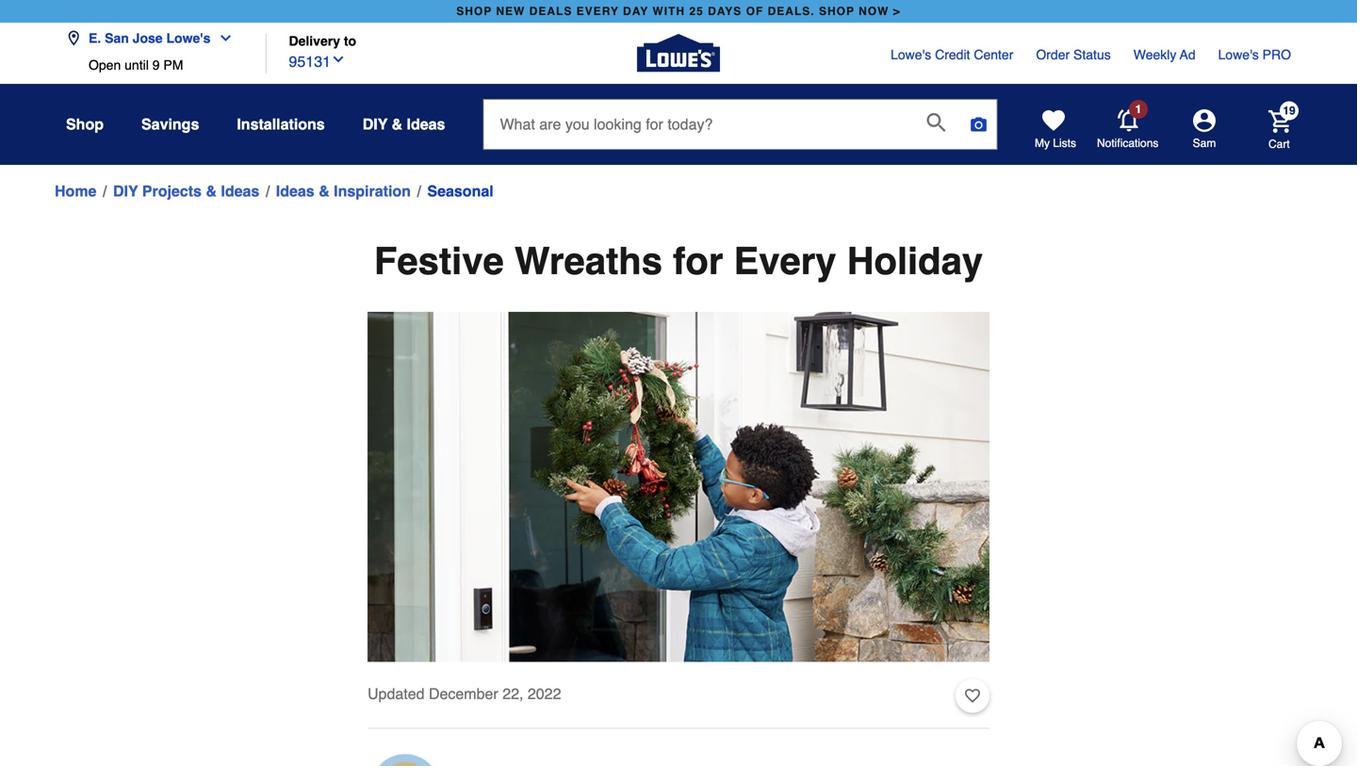 Task type: vqa. For each thing, say whether or not it's contained in the screenshot.
WREATHS
yes



Task type: locate. For each thing, give the bounding box(es) containing it.
& for ideas
[[319, 182, 330, 200]]

e. san jose lowe's
[[89, 31, 211, 46]]

1 horizontal spatial shop
[[819, 5, 855, 18]]

weekly
[[1134, 47, 1177, 62]]

order status
[[1036, 47, 1111, 62]]

1 horizontal spatial &
[[319, 182, 330, 200]]

festive wreaths for every holiday
[[374, 239, 983, 283]]

19
[[1283, 104, 1296, 117]]

center
[[974, 47, 1014, 62]]

shop left now
[[819, 5, 855, 18]]

festive
[[374, 239, 504, 283]]

search image
[[927, 113, 946, 132]]

& for diy
[[392, 115, 403, 133]]

diy up inspiration
[[363, 115, 388, 133]]

2 horizontal spatial &
[[392, 115, 403, 133]]

0 horizontal spatial lowe's
[[166, 31, 211, 46]]

a young boy hangs a christmas wreath on the front door. image
[[368, 312, 990, 662]]

9
[[152, 58, 160, 73]]

0 horizontal spatial shop
[[457, 5, 492, 18]]

shop
[[66, 115, 104, 133]]

lowe's pro link
[[1219, 45, 1292, 64]]

>
[[894, 5, 901, 18]]

Search Query text field
[[484, 100, 912, 149]]

lowe's for lowe's pro
[[1219, 47, 1259, 62]]

savings
[[141, 115, 199, 133]]

ideas right projects
[[221, 182, 260, 200]]

0 horizontal spatial diy
[[113, 182, 138, 200]]

ideas
[[407, 115, 445, 133], [221, 182, 260, 200], [276, 182, 315, 200]]

cart
[[1269, 137, 1290, 151]]

0 vertical spatial diy
[[363, 115, 388, 133]]

lowe's
[[166, 31, 211, 46], [891, 47, 932, 62], [1219, 47, 1259, 62]]

order status link
[[1036, 45, 1111, 64]]

shop
[[457, 5, 492, 18], [819, 5, 855, 18]]

diy
[[363, 115, 388, 133], [113, 182, 138, 200]]

diy for diy & ideas
[[363, 115, 388, 133]]

1 horizontal spatial ideas
[[276, 182, 315, 200]]

installations
[[237, 115, 325, 133]]

lowe's left pro on the top of the page
[[1219, 47, 1259, 62]]

heart outline image
[[965, 686, 981, 707]]

seasonal link
[[427, 180, 494, 203]]

ideas inside the diy & ideas button
[[407, 115, 445, 133]]

deals
[[530, 5, 573, 18]]

95131 button
[[289, 49, 346, 73]]

2 horizontal spatial lowe's
[[1219, 47, 1259, 62]]

open
[[89, 58, 121, 73]]

1 vertical spatial diy
[[113, 182, 138, 200]]

0 horizontal spatial ideas
[[221, 182, 260, 200]]

sam button
[[1160, 109, 1250, 151]]

sam
[[1193, 137, 1217, 150]]

diy inside button
[[363, 115, 388, 133]]

credit
[[935, 47, 971, 62]]

lowe's inside "button"
[[166, 31, 211, 46]]

& right projects
[[206, 182, 217, 200]]

lists
[[1053, 137, 1077, 150]]

1 shop from the left
[[457, 5, 492, 18]]

lowe's credit center link
[[891, 45, 1014, 64]]

2 horizontal spatial ideas
[[407, 115, 445, 133]]

& up inspiration
[[392, 115, 403, 133]]

weekly ad
[[1134, 47, 1196, 62]]

lowe's up pm
[[166, 31, 211, 46]]

ideas down installations button
[[276, 182, 315, 200]]

1 horizontal spatial diy
[[363, 115, 388, 133]]

my
[[1035, 137, 1050, 150]]

diy & ideas
[[363, 115, 445, 133]]

shop new deals every day with 25 days of deals. shop now >
[[457, 5, 901, 18]]

lowe's left credit
[[891, 47, 932, 62]]

1 horizontal spatial lowe's
[[891, 47, 932, 62]]

&
[[392, 115, 403, 133], [206, 182, 217, 200], [319, 182, 330, 200]]

status
[[1074, 47, 1111, 62]]

diy left projects
[[113, 182, 138, 200]]

95131
[[289, 53, 331, 70]]

& left inspiration
[[319, 182, 330, 200]]

ideas inside ideas & inspiration link
[[276, 182, 315, 200]]

delivery
[[289, 33, 340, 49]]

lowe's home improvement logo image
[[637, 12, 720, 95]]

shop button
[[66, 107, 104, 141]]

None search field
[[483, 99, 998, 167]]

& inside button
[[392, 115, 403, 133]]

my lists link
[[1035, 109, 1077, 151]]

shop left new
[[457, 5, 492, 18]]

ideas up seasonal
[[407, 115, 445, 133]]



Task type: describe. For each thing, give the bounding box(es) containing it.
diy & ideas button
[[363, 107, 445, 141]]

shop new deals every day with 25 days of deals. shop now > link
[[453, 0, 905, 23]]

open until 9 pm
[[89, 58, 183, 73]]

holiday
[[847, 239, 983, 283]]

inspiration
[[334, 182, 411, 200]]

ideas inside the diy projects & ideas link
[[221, 182, 260, 200]]

my lists
[[1035, 137, 1077, 150]]

delivery to
[[289, 33, 356, 49]]

day
[[623, 5, 649, 18]]

ad
[[1180, 47, 1196, 62]]

lowe's home improvement cart image
[[1269, 110, 1292, 133]]

home link
[[55, 180, 97, 203]]

diy projects & ideas
[[113, 182, 260, 200]]

every
[[577, 5, 619, 18]]

0 horizontal spatial &
[[206, 182, 217, 200]]

chevron down image
[[211, 31, 233, 46]]

location image
[[66, 31, 81, 46]]

new
[[496, 5, 525, 18]]

for
[[673, 239, 724, 283]]

pm
[[163, 58, 183, 73]]

to
[[344, 33, 356, 49]]

2022
[[528, 686, 561, 703]]

pro
[[1263, 47, 1292, 62]]

deals.
[[768, 5, 815, 18]]

seasonal
[[427, 182, 494, 200]]

e.
[[89, 31, 101, 46]]

updated
[[368, 686, 425, 703]]

savings button
[[141, 107, 199, 141]]

22,
[[503, 686, 524, 703]]

2 shop from the left
[[819, 5, 855, 18]]

of
[[746, 5, 764, 18]]

lowe's credit center
[[891, 47, 1014, 62]]

installations button
[[237, 107, 325, 141]]

san
[[105, 31, 129, 46]]

projects
[[142, 182, 202, 200]]

updated december 22, 2022
[[368, 686, 561, 703]]

e. san jose lowe's button
[[66, 19, 241, 58]]

chevron down image
[[331, 52, 346, 67]]

wreaths
[[515, 239, 663, 283]]

lowe's home improvement notification center image
[[1118, 109, 1141, 132]]

order
[[1036, 47, 1070, 62]]

diy for diy projects & ideas
[[113, 182, 138, 200]]

until
[[125, 58, 149, 73]]

home
[[55, 182, 97, 200]]

ideas & inspiration link
[[276, 180, 411, 203]]

now
[[859, 5, 889, 18]]

december
[[429, 686, 498, 703]]

days
[[708, 5, 742, 18]]

ideas & inspiration
[[276, 182, 411, 200]]

lowe's pro
[[1219, 47, 1292, 62]]

lowe's for lowe's credit center
[[891, 47, 932, 62]]

every
[[734, 239, 837, 283]]

with
[[653, 5, 685, 18]]

jose
[[133, 31, 163, 46]]

weekly ad link
[[1134, 45, 1196, 64]]

1
[[1136, 103, 1142, 116]]

diy projects & ideas link
[[113, 180, 260, 203]]

camera image
[[970, 115, 988, 134]]

notifications
[[1097, 137, 1159, 150]]

25
[[690, 5, 704, 18]]

lowe's home improvement lists image
[[1043, 109, 1065, 132]]



